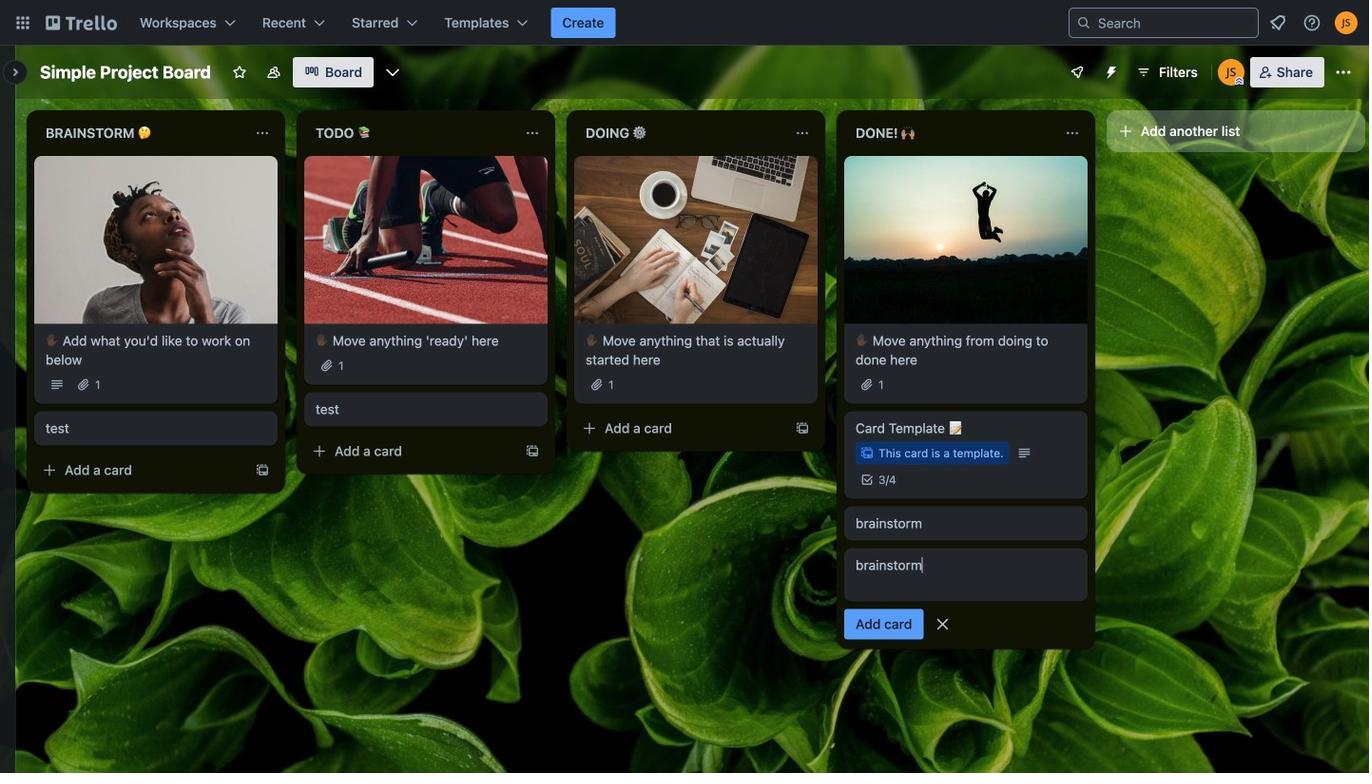 Task type: describe. For each thing, give the bounding box(es) containing it.
this member is an admin of this board. image
[[1235, 77, 1244, 86]]

primary element
[[0, 0, 1370, 46]]

open information menu image
[[1303, 13, 1322, 32]]

star or unstar board image
[[232, 65, 247, 80]]

Board name text field
[[30, 57, 221, 88]]

1 horizontal spatial create from template… image
[[795, 421, 810, 436]]

workspace visible image
[[266, 65, 282, 80]]

create from template… image
[[525, 444, 540, 459]]

automation image
[[1097, 57, 1123, 84]]

0 notifications image
[[1267, 11, 1290, 34]]

john smith (johnsmith38824343) image
[[1218, 59, 1245, 86]]



Task type: locate. For each thing, give the bounding box(es) containing it.
None text field
[[845, 118, 1058, 148]]

customize views image
[[383, 63, 402, 82]]

show menu image
[[1334, 63, 1353, 82]]

0 vertical spatial create from template… image
[[795, 421, 810, 436]]

search image
[[1077, 15, 1092, 30]]

Enter a title for this card… text field
[[845, 548, 1088, 602]]

power ups image
[[1070, 65, 1085, 80]]

Search field
[[1092, 10, 1258, 36]]

john smith (johnsmith38824343) image
[[1335, 11, 1358, 34]]

create from template… image
[[795, 421, 810, 436], [255, 463, 270, 478]]

back to home image
[[46, 8, 117, 38]]

cancel image
[[934, 615, 953, 634]]

1 vertical spatial create from template… image
[[255, 463, 270, 478]]

0 horizontal spatial create from template… image
[[255, 463, 270, 478]]

None text field
[[34, 118, 247, 148], [304, 118, 517, 148], [574, 118, 788, 148], [34, 118, 247, 148], [304, 118, 517, 148], [574, 118, 788, 148]]



Task type: vqa. For each thing, say whether or not it's contained in the screenshot.
rightmost and
no



